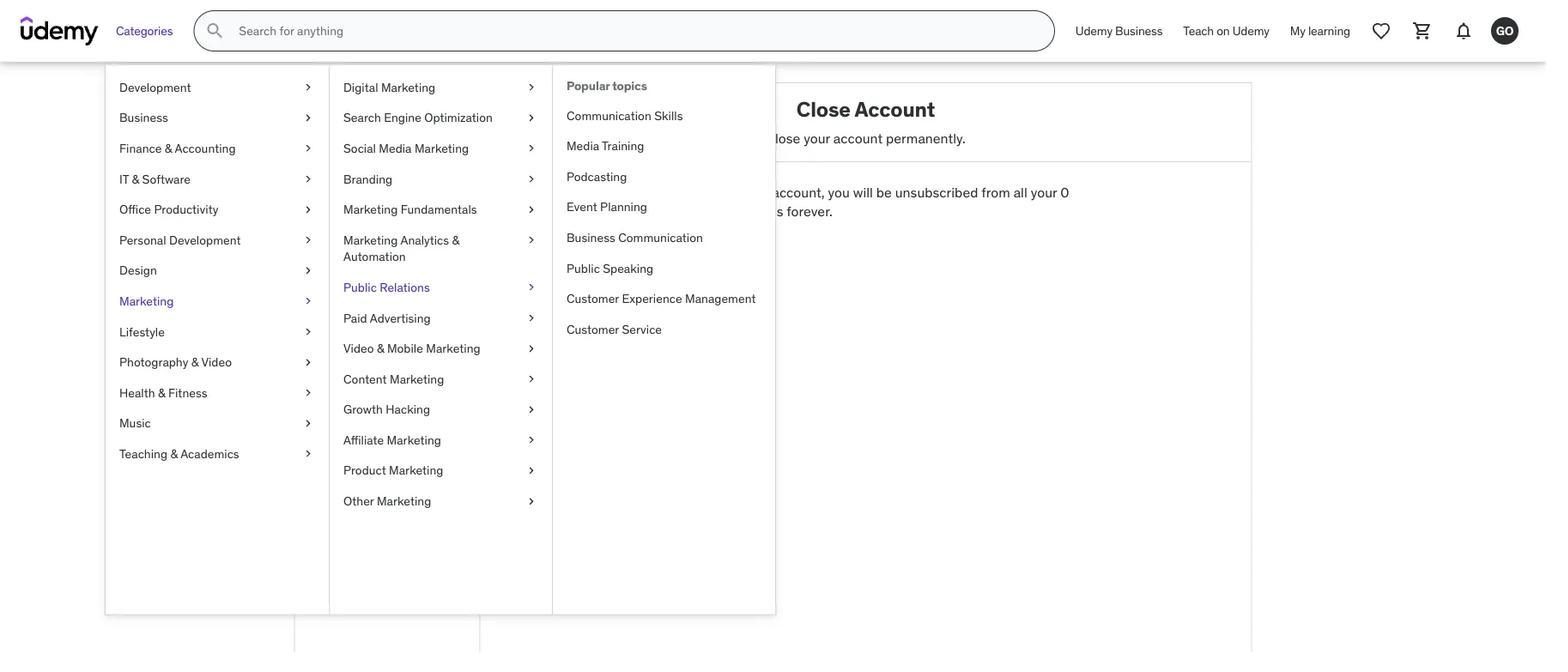 Task type: vqa. For each thing, say whether or not it's contained in the screenshot.
trend's VOLUME
no



Task type: locate. For each thing, give the bounding box(es) containing it.
0 horizontal spatial your
[[743, 184, 769, 201]]

experience
[[622, 291, 683, 307]]

development down office productivity link
[[169, 232, 241, 248]]

xsmall image for marketing
[[301, 293, 315, 310]]

account down photo
[[309, 333, 360, 351]]

accounting
[[175, 141, 236, 156]]

xsmall image inside "digital marketing" link
[[525, 79, 539, 96]]

xsmall image inside music link
[[301, 415, 315, 432]]

xsmall image inside lifestyle link
[[301, 324, 315, 340]]

view public profile profile photo account security subscriptions payment methods privacy notifications api clients close account
[[309, 255, 421, 507]]

xsmall image inside marketing fundamentals "link"
[[525, 201, 539, 218]]

view public profile link
[[295, 251, 480, 277]]

0 horizontal spatial video
[[201, 355, 232, 370]]

automation
[[344, 249, 406, 265]]

academics
[[180, 446, 239, 462]]

xsmall image inside paid advertising link
[[525, 310, 539, 327]]

will left be
[[854, 184, 874, 201]]

xsmall image
[[301, 79, 315, 96], [525, 79, 539, 96], [301, 110, 315, 126], [301, 140, 315, 157], [301, 171, 315, 188], [525, 171, 539, 188], [525, 201, 539, 218], [301, 262, 315, 279], [301, 293, 315, 310], [525, 310, 539, 327], [301, 324, 315, 340], [525, 340, 539, 357], [301, 354, 315, 371], [525, 371, 539, 388], [301, 385, 315, 402], [525, 402, 539, 418], [525, 463, 539, 480]]

& for software
[[132, 171, 139, 187]]

software
[[142, 171, 191, 187]]

0 horizontal spatial go
[[367, 131, 408, 166]]

account up permanently.
[[855, 96, 936, 122]]

podcasting
[[567, 169, 627, 184]]

account inside close account close your account permanently.
[[834, 129, 883, 147]]

public left speaking
[[567, 260, 600, 276]]

product marketing
[[344, 463, 444, 479]]

0 vertical spatial go
[[1497, 23, 1515, 38]]

account down and
[[658, 247, 709, 264]]

1 horizontal spatial your
[[804, 129, 831, 147]]

1 horizontal spatial public
[[567, 260, 600, 276]]

customer
[[567, 291, 619, 307], [567, 322, 619, 337]]

business for business
[[119, 110, 168, 125]]

account
[[855, 96, 936, 122], [309, 333, 360, 351]]

xsmall image for search engine optimization
[[525, 110, 539, 126]]

0 horizontal spatial business
[[119, 110, 168, 125]]

marketing analytics & automation link
[[330, 225, 552, 272]]

0 horizontal spatial account
[[309, 333, 360, 351]]

business
[[1116, 23, 1163, 38], [119, 110, 168, 125], [567, 230, 616, 245]]

business up finance
[[119, 110, 168, 125]]

xsmall image inside public relations link
[[525, 279, 539, 296]]

marketing inside "link"
[[344, 202, 398, 217]]

digital marketing
[[344, 79, 436, 95]]

account,
[[773, 184, 825, 201]]

1 you from the left
[[682, 184, 704, 201]]

go down engine
[[367, 131, 408, 166]]

customer for customer service
[[567, 322, 619, 337]]

0 vertical spatial business
[[1116, 23, 1163, 38]]

media up podcasting
[[567, 138, 600, 154]]

xsmall image inside "branding" link
[[525, 171, 539, 188]]

xsmall image for it & software
[[301, 171, 315, 188]]

development down categories dropdown button
[[119, 79, 191, 95]]

0 vertical spatial customer
[[567, 291, 619, 307]]

customer experience management
[[567, 291, 756, 307]]

public speaking
[[567, 260, 654, 276]]

public
[[567, 260, 600, 276], [344, 280, 377, 295]]

marketing down product marketing
[[377, 494, 431, 509]]

privacy link
[[295, 408, 480, 434]]

communication
[[567, 108, 652, 123], [619, 230, 703, 245]]

& right teaching
[[170, 446, 178, 462]]

xsmall image for marketing analytics & automation
[[525, 232, 539, 249]]

media
[[567, 138, 600, 154], [379, 141, 412, 156]]

your left 0
[[1031, 184, 1058, 201]]

you up forever.
[[828, 184, 850, 201]]

xsmall image inside search engine optimization link
[[525, 110, 539, 126]]

your inside close account close your account permanently.
[[804, 129, 831, 147]]

video up subscriptions
[[344, 341, 374, 356]]

design
[[119, 263, 157, 278]]

& right it at the left of page
[[132, 171, 139, 187]]

0 horizontal spatial udemy
[[1076, 23, 1113, 38]]

0 vertical spatial account
[[834, 129, 883, 147]]

& inside marketing analytics & automation
[[452, 232, 460, 248]]

& inside "link"
[[170, 446, 178, 462]]

1 vertical spatial public
[[344, 280, 377, 295]]

xsmall image for paid advertising
[[525, 310, 539, 327]]

shopping cart with 0 items image
[[1413, 21, 1434, 41]]

xsmall image inside the marketing link
[[301, 293, 315, 310]]

1 horizontal spatial account
[[855, 96, 936, 122]]

xsmall image
[[525, 110, 539, 126], [525, 140, 539, 157], [301, 201, 315, 218], [301, 232, 315, 249], [525, 232, 539, 249], [525, 279, 539, 296], [301, 415, 315, 432], [525, 432, 539, 449], [301, 446, 315, 463], [525, 493, 539, 510]]

1 horizontal spatial account
[[658, 247, 709, 264]]

growth hacking
[[344, 402, 430, 417]]

communication down popular topics
[[567, 108, 652, 123]]

xsmall image for finance & accounting
[[301, 140, 315, 157]]

health & fitness
[[119, 385, 208, 401]]

will right and
[[690, 203, 710, 220]]

xsmall image inside growth hacking link
[[525, 402, 539, 418]]

Search for anything text field
[[236, 16, 1034, 46]]

business communication
[[567, 230, 703, 245]]

office
[[119, 202, 151, 217]]

& right the health
[[158, 385, 165, 401]]

health
[[119, 385, 155, 401]]

2 udemy from the left
[[1233, 23, 1270, 38]]

& for academics
[[170, 446, 178, 462]]

xsmall image inside office productivity link
[[301, 201, 315, 218]]

0 horizontal spatial account
[[347, 490, 396, 507]]

1 vertical spatial account
[[658, 247, 709, 264]]

xsmall image for branding
[[525, 171, 539, 188]]

1 horizontal spatial udemy
[[1233, 23, 1270, 38]]

gary orlando
[[345, 213, 429, 231]]

close inside 'button'
[[619, 247, 655, 264]]

digital marketing link
[[330, 72, 552, 103]]

media down engine
[[379, 141, 412, 156]]

customer down the public speaking
[[567, 291, 619, 307]]

xsmall image for digital marketing
[[525, 79, 539, 96]]

notifications image
[[1454, 21, 1475, 41]]

warning:
[[609, 184, 668, 201]]

xsmall image inside health & fitness 'link'
[[301, 385, 315, 402]]

0 horizontal spatial will
[[690, 203, 710, 220]]

xsmall image inside business link
[[301, 110, 315, 126]]

xsmall image inside other marketing link
[[525, 493, 539, 510]]

marketing fundamentals
[[344, 202, 477, 217]]

2 horizontal spatial account
[[834, 129, 883, 147]]

profile
[[382, 255, 421, 272]]

learning
[[1309, 23, 1351, 38]]

event planning link
[[553, 192, 776, 223]]

0 horizontal spatial you
[[682, 184, 704, 201]]

public speaking link
[[553, 253, 776, 284]]

finance & accounting
[[119, 141, 236, 156]]

1 horizontal spatial will
[[854, 184, 874, 201]]

close account close your account permanently.
[[766, 96, 966, 147]]

content marketing
[[344, 371, 444, 387]]

photo
[[309, 307, 345, 325]]

customer left the service
[[567, 322, 619, 337]]

other
[[344, 494, 374, 509]]

xsmall image inside the 'finance & accounting' link
[[301, 140, 315, 157]]

video down lifestyle link
[[201, 355, 232, 370]]

xsmall image inside design link
[[301, 262, 315, 279]]

speaking
[[603, 260, 654, 276]]

you right if
[[682, 184, 704, 201]]

xsmall image inside video & mobile marketing link
[[525, 340, 539, 357]]

health & fitness link
[[106, 378, 329, 408]]

& inside 'link'
[[158, 385, 165, 401]]

xsmall image inside social media marketing link
[[525, 140, 539, 157]]

development link
[[106, 72, 329, 103]]

xsmall image inside it & software link
[[301, 171, 315, 188]]

video
[[344, 341, 374, 356], [201, 355, 232, 370]]

public relations
[[344, 280, 430, 295]]

xsmall image inside product marketing link
[[525, 463, 539, 480]]

2 vertical spatial business
[[567, 230, 616, 245]]

business inside the public relations element
[[567, 230, 616, 245]]

0 vertical spatial will
[[854, 184, 874, 201]]

analytics
[[401, 232, 449, 248]]

1 horizontal spatial video
[[344, 341, 374, 356]]

business down event
[[567, 230, 616, 245]]

& right the analytics
[[452, 232, 460, 248]]

other marketing
[[344, 494, 431, 509]]

marketing link
[[106, 286, 329, 317]]

1 vertical spatial account
[[309, 333, 360, 351]]

communication up the close account at the top left of the page
[[619, 230, 703, 245]]

xsmall image inside content marketing link
[[525, 371, 539, 388]]

2 customer from the top
[[567, 322, 619, 337]]

0
[[1061, 184, 1070, 201]]

account up be
[[834, 129, 883, 147]]

close account
[[619, 247, 709, 264]]

privacy
[[309, 412, 353, 429]]

udemy
[[1076, 23, 1113, 38], [1233, 23, 1270, 38]]

& right finance
[[165, 141, 172, 156]]

0 vertical spatial account
[[855, 96, 936, 122]]

xsmall image for office productivity
[[301, 201, 315, 218]]

1 horizontal spatial business
[[567, 230, 616, 245]]

& for fitness
[[158, 385, 165, 401]]

xsmall image inside personal development link
[[301, 232, 315, 249]]

courses,
[[609, 203, 660, 220]]

& left mobile
[[377, 341, 384, 356]]

0 horizontal spatial public
[[344, 280, 377, 295]]

close account button
[[609, 235, 720, 277]]

1 udemy from the left
[[1076, 23, 1113, 38]]

lifestyle link
[[106, 317, 329, 347]]

xsmall image inside the development link
[[301, 79, 315, 96]]

payment
[[309, 385, 363, 403]]

business for business communication
[[567, 230, 616, 245]]

xsmall image for public relations
[[525, 279, 539, 296]]

xsmall image for personal development
[[301, 232, 315, 249]]

0 vertical spatial public
[[567, 260, 600, 276]]

xsmall image for affiliate marketing
[[525, 432, 539, 449]]

marketing down the video & mobile marketing
[[390, 371, 444, 387]]

your up the 'account,'
[[804, 129, 831, 147]]

1 vertical spatial business
[[119, 110, 168, 125]]

xsmall image inside marketing analytics & automation link
[[525, 232, 539, 249]]

your for you
[[743, 184, 769, 201]]

& up fitness
[[191, 355, 199, 370]]

photography & video
[[119, 355, 232, 370]]

public down the public
[[344, 280, 377, 295]]

1 vertical spatial go
[[367, 131, 408, 166]]

event planning
[[567, 199, 648, 215]]

xsmall image for design
[[301, 262, 315, 279]]

and
[[663, 203, 686, 220]]

1 customer from the top
[[567, 291, 619, 307]]

marketing down branding
[[344, 202, 398, 217]]

profile link
[[295, 277, 480, 303]]

account inside 'button'
[[658, 247, 709, 264]]

teach
[[1184, 23, 1215, 38]]

affiliate marketing
[[344, 433, 441, 448]]

1 horizontal spatial media
[[567, 138, 600, 154]]

xsmall image inside teaching & academics "link"
[[301, 446, 315, 463]]

notifications link
[[295, 434, 480, 460]]

growth
[[344, 402, 383, 417]]

marketing analytics & automation
[[344, 232, 460, 265]]

account inside view public profile profile photo account security subscriptions payment methods privacy notifications api clients close account
[[347, 490, 396, 507]]

skills
[[655, 108, 683, 123]]

xsmall image inside affiliate marketing link
[[525, 432, 539, 449]]

marketing down 'hacking'
[[387, 433, 441, 448]]

go right notifications icon on the top right of page
[[1497, 23, 1515, 38]]

my
[[1291, 23, 1306, 38]]

xsmall image inside photography & video link
[[301, 354, 315, 371]]

2 horizontal spatial your
[[1031, 184, 1058, 201]]

account down product
[[347, 490, 396, 507]]

photography
[[119, 355, 188, 370]]

business left teach on the top right of the page
[[1116, 23, 1163, 38]]

personal development link
[[106, 225, 329, 256]]

marketing up automation
[[344, 232, 398, 248]]

customer for customer experience management
[[567, 291, 619, 307]]

2 horizontal spatial business
[[1116, 23, 1163, 38]]

1 horizontal spatial you
[[828, 184, 850, 201]]

2 vertical spatial account
[[347, 490, 396, 507]]

1 vertical spatial customer
[[567, 322, 619, 337]]

your up access at the top of the page
[[743, 184, 769, 201]]



Task type: describe. For each thing, give the bounding box(es) containing it.
it & software
[[119, 171, 191, 187]]

close
[[707, 184, 740, 201]]

service
[[622, 322, 662, 337]]

public
[[341, 255, 379, 272]]

paid
[[344, 310, 367, 326]]

& for accounting
[[165, 141, 172, 156]]

office productivity link
[[106, 194, 329, 225]]

categories
[[116, 23, 173, 38]]

customer experience management link
[[553, 284, 776, 314]]

security
[[363, 333, 414, 351]]

marketing up lifestyle at the left
[[119, 293, 174, 309]]

customer service
[[567, 322, 662, 337]]

api clients link
[[295, 460, 480, 486]]

social media marketing
[[344, 141, 469, 156]]

submit search image
[[205, 21, 225, 41]]

2 you from the left
[[828, 184, 850, 201]]

content
[[344, 371, 387, 387]]

photography & video link
[[106, 347, 329, 378]]

1 horizontal spatial go
[[1497, 23, 1515, 38]]

lifestyle
[[119, 324, 165, 339]]

podcasting link
[[553, 161, 776, 192]]

social
[[344, 141, 376, 156]]

my learning
[[1291, 23, 1351, 38]]

marketing fundamentals link
[[330, 194, 552, 225]]

advertising
[[370, 310, 431, 326]]

business communication link
[[553, 223, 776, 253]]

search engine optimization
[[344, 110, 493, 125]]

udemy inside teach on udemy link
[[1233, 23, 1270, 38]]

public for public speaking
[[567, 260, 600, 276]]

photo link
[[295, 303, 480, 329]]

media training link
[[553, 131, 776, 161]]

xsmall image for video & mobile marketing
[[525, 340, 539, 357]]

xsmall image for music
[[301, 415, 315, 432]]

video & mobile marketing
[[344, 341, 481, 356]]

xsmall image for development
[[301, 79, 315, 96]]

business link
[[106, 103, 329, 133]]

teaching
[[119, 446, 168, 462]]

digital
[[344, 79, 378, 95]]

xsmall image for business
[[301, 110, 315, 126]]

fundamentals
[[401, 202, 477, 217]]

xsmall image for content marketing
[[525, 371, 539, 388]]

account inside view public profile profile photo account security subscriptions payment methods privacy notifications api clients close account
[[309, 333, 360, 351]]

marketing down search engine optimization link
[[415, 141, 469, 156]]

popular topics
[[567, 78, 647, 94]]

marketing down paid advertising link
[[426, 341, 481, 356]]

0 vertical spatial communication
[[567, 108, 652, 123]]

xsmall image for other marketing
[[525, 493, 539, 510]]

communication skills
[[567, 108, 683, 123]]

subscriptions link
[[295, 355, 480, 382]]

media training
[[567, 138, 645, 154]]

growth hacking link
[[330, 395, 552, 425]]

subscriptions
[[309, 359, 393, 377]]

wishlist image
[[1372, 21, 1392, 41]]

notifications
[[309, 438, 387, 455]]

popular
[[567, 78, 610, 94]]

1 vertical spatial development
[[169, 232, 241, 248]]

branding
[[344, 171, 393, 187]]

it & software link
[[106, 164, 329, 194]]

xsmall image for marketing fundamentals
[[525, 201, 539, 218]]

view
[[309, 255, 338, 272]]

xsmall image for social media marketing
[[525, 140, 539, 157]]

xsmall image for teaching & academics
[[301, 446, 315, 463]]

go link
[[1485, 10, 1526, 52]]

1 vertical spatial communication
[[619, 230, 703, 245]]

udemy business
[[1076, 23, 1163, 38]]

close inside view public profile profile photo account security subscriptions payment methods privacy notifications api clients close account
[[309, 490, 343, 507]]

0 horizontal spatial media
[[379, 141, 412, 156]]

finance & accounting link
[[106, 133, 329, 164]]

access
[[741, 203, 784, 220]]

hacking
[[386, 402, 430, 417]]

gary
[[345, 213, 375, 231]]

methods
[[366, 385, 420, 403]]

planning
[[600, 199, 648, 215]]

udemy business link
[[1066, 10, 1174, 52]]

teaching & academics link
[[106, 439, 329, 470]]

paid advertising link
[[330, 303, 552, 334]]

video & mobile marketing link
[[330, 334, 552, 364]]

all
[[1014, 184, 1028, 201]]

marketing down notifications link
[[389, 463, 444, 479]]

marketing up engine
[[381, 79, 436, 95]]

account inside close account close your account permanently.
[[855, 96, 936, 122]]

xsmall image for growth hacking
[[525, 402, 539, 418]]

teach on udemy
[[1184, 23, 1270, 38]]

topics
[[613, 78, 647, 94]]

udemy inside udemy business 'link'
[[1076, 23, 1113, 38]]

0 vertical spatial development
[[119, 79, 191, 95]]

orlando
[[378, 213, 429, 231]]

from
[[982, 184, 1011, 201]]

& for mobile
[[377, 341, 384, 356]]

media inside the public relations element
[[567, 138, 600, 154]]

account security link
[[295, 329, 480, 355]]

public for public relations
[[344, 280, 377, 295]]

finance
[[119, 141, 162, 156]]

udemy image
[[21, 16, 99, 46]]

xsmall image for product marketing
[[525, 463, 539, 480]]

clients
[[333, 464, 374, 481]]

public relations link
[[330, 272, 552, 303]]

search
[[344, 110, 381, 125]]

marketing inside marketing analytics & automation
[[344, 232, 398, 248]]

business inside 'link'
[[1116, 23, 1163, 38]]

categories button
[[106, 10, 183, 52]]

content marketing link
[[330, 364, 552, 395]]

xsmall image for health & fitness
[[301, 385, 315, 402]]

api
[[309, 464, 330, 481]]

teach on udemy link
[[1174, 10, 1280, 52]]

productivity
[[154, 202, 219, 217]]

affiliate
[[344, 433, 384, 448]]

xsmall image for lifestyle
[[301, 324, 315, 340]]

& for video
[[191, 355, 199, 370]]

training
[[602, 138, 645, 154]]

product
[[344, 463, 386, 479]]

unsubscribed
[[896, 184, 979, 201]]

xsmall image for photography & video
[[301, 354, 315, 371]]

customer service link
[[553, 314, 776, 345]]

your for account
[[804, 129, 831, 147]]

optimization
[[425, 110, 493, 125]]

1 vertical spatial will
[[690, 203, 710, 220]]

public relations element
[[552, 65, 776, 615]]

forever.
[[787, 203, 833, 220]]

my learning link
[[1280, 10, 1361, 52]]

music link
[[106, 408, 329, 439]]



